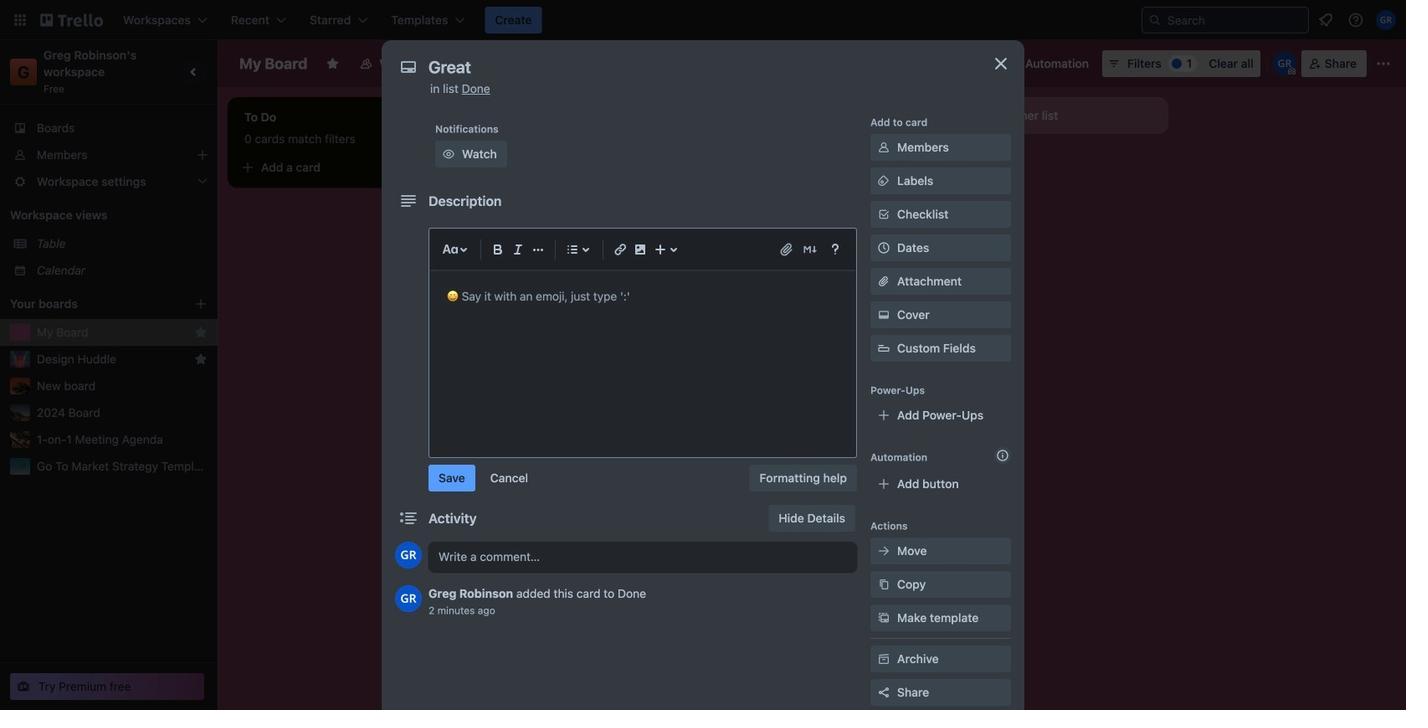 Task type: locate. For each thing, give the bounding box(es) containing it.
sm image
[[1002, 50, 1026, 74], [440, 146, 457, 162], [876, 306, 893, 323], [876, 576, 893, 593], [876, 651, 893, 667]]

Main content area, start typing to enter text. text field
[[447, 286, 839, 306]]

2 starred icon image from the top
[[194, 353, 208, 366]]

None text field
[[420, 52, 973, 82]]

0 vertical spatial greg robinson (gregrobinson96) image
[[1273, 52, 1297, 75]]

1 vertical spatial starred icon image
[[194, 353, 208, 366]]

italic ⌘i image
[[508, 239, 528, 260]]

star or unstar board image
[[326, 57, 339, 70]]

edit card image
[[903, 162, 916, 175]]

2 vertical spatial greg robinson (gregrobinson96) image
[[395, 585, 422, 612]]

Search field
[[1162, 8, 1309, 32]]

sm image
[[876, 139, 893, 156], [876, 172, 893, 189], [876, 543, 893, 559], [876, 610, 893, 626]]

create from template… image
[[429, 161, 442, 174]]

link ⌘k image
[[610, 239, 631, 260]]

3 sm image from the top
[[876, 543, 893, 559]]

more formatting image
[[528, 239, 548, 260]]

0 vertical spatial starred icon image
[[194, 326, 208, 339]]

greg robinson (gregrobinson96) image
[[1273, 52, 1297, 75], [395, 542, 422, 569], [395, 585, 422, 612]]

text formatting group
[[488, 239, 548, 260]]

starred icon image
[[194, 326, 208, 339], [194, 353, 208, 366]]

open information menu image
[[1348, 12, 1365, 28]]



Task type: describe. For each thing, give the bounding box(es) containing it.
close dialog image
[[991, 54, 1012, 74]]

search image
[[1149, 13, 1162, 27]]

2 sm image from the top
[[876, 172, 893, 189]]

your boards with 6 items element
[[10, 294, 169, 314]]

Write a comment text field
[[429, 542, 857, 572]]

open help dialog image
[[826, 239, 846, 260]]

editor toolbar
[[437, 236, 849, 263]]

1 starred icon image from the top
[[194, 326, 208, 339]]

1 sm image from the top
[[876, 139, 893, 156]]

Board name text field
[[231, 50, 316, 77]]

bold ⌘b image
[[488, 239, 508, 260]]

0 notifications image
[[1316, 10, 1336, 30]]

show menu image
[[1376, 55, 1393, 72]]

create from template… image
[[904, 199, 918, 213]]

add board image
[[194, 297, 208, 311]]

text styles image
[[440, 239, 461, 260]]

lists image
[[563, 239, 583, 260]]

greg robinson (gregrobinson96) image
[[1377, 10, 1397, 30]]

image image
[[631, 239, 651, 260]]

attach and insert link image
[[779, 241, 795, 258]]

1 vertical spatial greg robinson (gregrobinson96) image
[[395, 542, 422, 569]]

4 sm image from the top
[[876, 610, 893, 626]]

primary element
[[0, 0, 1407, 40]]

view markdown image
[[802, 241, 819, 258]]



Task type: vqa. For each thing, say whether or not it's contained in the screenshot.
the rightmost Select
no



